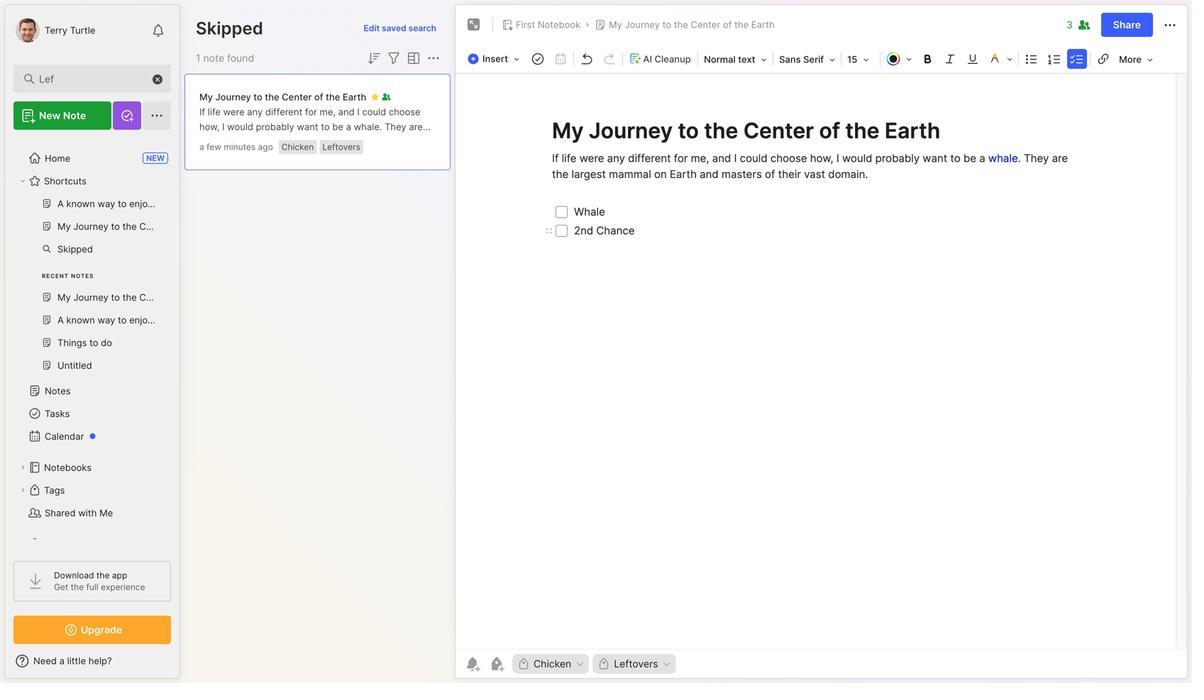 Task type: describe. For each thing, give the bounding box(es) containing it.
Font size field
[[844, 50, 879, 70]]

ai cleanup
[[644, 54, 691, 65]]

tags button
[[13, 479, 163, 502]]

shared with me
[[45, 508, 113, 519]]

note
[[203, 52, 224, 64]]

found
[[227, 52, 254, 64]]

checklist image
[[1068, 49, 1088, 69]]

underline image
[[964, 49, 983, 69]]

terry
[[45, 25, 67, 36]]

1
[[196, 52, 201, 64]]

bold image
[[918, 49, 938, 69]]

masters
[[347, 136, 382, 147]]

Font color field
[[883, 49, 917, 69]]

new
[[39, 110, 61, 122]]

upgrade button
[[13, 616, 171, 645]]

want
[[297, 121, 319, 132]]

Highlight field
[[985, 49, 1018, 69]]

a inside the what's new field
[[59, 656, 65, 667]]

Leftovers Tag actions field
[[659, 660, 672, 670]]

little
[[67, 656, 86, 667]]

More field
[[1116, 50, 1158, 70]]

need a little help?
[[33, 656, 112, 667]]

notebook
[[538, 19, 581, 30]]

0 vertical spatial and
[[338, 107, 355, 118]]

0 horizontal spatial journey
[[215, 92, 251, 103]]

tasks button
[[13, 403, 163, 425]]

calendar button
[[13, 425, 163, 448]]

to inside if life were any different for me, and i could choose how, i would probably want to be a whale. they are the largest mammal on earth and masters of their vast d...
[[321, 121, 330, 132]]

normal
[[704, 54, 736, 65]]

saved
[[382, 23, 407, 33]]

0 horizontal spatial of
[[314, 92, 323, 103]]

Insert field
[[464, 49, 527, 69]]

notes link
[[13, 380, 163, 403]]

if
[[200, 107, 205, 118]]

note window element
[[455, 4, 1189, 683]]

Search text field
[[39, 72, 152, 86]]

chicken button
[[513, 655, 590, 675]]

download the app get the full experience
[[54, 571, 145, 593]]

task image
[[528, 49, 548, 69]]

choose
[[389, 107, 421, 118]]

insert
[[483, 53, 508, 64]]

text
[[739, 54, 756, 65]]

how,
[[200, 121, 220, 132]]

WHAT'S NEW field
[[5, 650, 180, 673]]

more
[[1120, 54, 1142, 65]]

none search field inside main element
[[39, 70, 152, 87]]

0 horizontal spatial chicken
[[282, 142, 314, 152]]

a inside if life were any different for me, and i could choose how, i would probably want to be a whale. they are the largest mammal on earth and masters of their vast d...
[[346, 121, 351, 132]]

chicken inside chicken button
[[534, 659, 572, 671]]

shortcuts
[[44, 176, 87, 187]]

first notebook button
[[499, 15, 584, 35]]

insert link image
[[1094, 49, 1114, 69]]

probably
[[256, 121, 294, 132]]

largest
[[216, 136, 246, 147]]

tags
[[44, 485, 65, 496]]

bulleted list image
[[1023, 49, 1042, 69]]

leftovers inside "button"
[[614, 659, 659, 671]]

ai cleanup button
[[625, 49, 697, 69]]

sans
[[780, 54, 801, 65]]

1 vertical spatial notes
[[45, 386, 71, 397]]

shared
[[45, 508, 76, 519]]

add a reminder image
[[464, 656, 481, 673]]

on
[[288, 136, 299, 147]]

new
[[146, 154, 165, 163]]

share
[[1114, 19, 1142, 31]]

turtle
[[70, 25, 95, 36]]

life
[[208, 107, 221, 118]]

Sort options field
[[366, 50, 383, 67]]

full
[[86, 583, 98, 593]]

Note Editor text field
[[456, 73, 1188, 650]]

0 vertical spatial leftovers
[[323, 142, 361, 152]]

the up full at the left bottom
[[97, 571, 110, 581]]

they
[[385, 121, 407, 132]]

1 vertical spatial my
[[200, 92, 213, 103]]

center inside button
[[691, 19, 721, 30]]

expand notebooks image
[[18, 464, 27, 472]]

get
[[54, 583, 68, 593]]

d...
[[220, 151, 234, 162]]

1 vertical spatial and
[[328, 136, 344, 147]]

the up 'me,'
[[326, 92, 340, 103]]

first notebook
[[516, 19, 581, 30]]

cleanup
[[655, 54, 691, 65]]

undo image
[[577, 49, 597, 69]]

More options field
[[425, 50, 442, 67]]

Add filters field
[[386, 50, 403, 67]]

help?
[[89, 656, 112, 667]]

terry turtle
[[45, 25, 95, 36]]

italic image
[[941, 49, 961, 69]]



Task type: vqa. For each thing, say whether or not it's contained in the screenshot.
option group on the top
no



Task type: locate. For each thing, give the bounding box(es) containing it.
0 vertical spatial my journey to the center of the earth
[[609, 19, 775, 30]]

new note
[[39, 110, 86, 122]]

1 horizontal spatial i
[[357, 107, 360, 118]]

experience
[[101, 583, 145, 593]]

and
[[338, 107, 355, 118], [328, 136, 344, 147]]

0 vertical spatial journey
[[625, 19, 660, 30]]

earth down want
[[302, 136, 325, 147]]

the up 'different' on the left
[[265, 92, 280, 103]]

different
[[265, 107, 303, 118]]

1 note found
[[196, 52, 254, 64]]

recent notes group
[[13, 192, 163, 386]]

sans serif
[[780, 54, 824, 65]]

0 horizontal spatial earth
[[302, 136, 325, 147]]

0 horizontal spatial center
[[282, 92, 312, 103]]

note
[[63, 110, 86, 122]]

0 horizontal spatial to
[[254, 92, 263, 103]]

serif
[[804, 54, 824, 65]]

0 horizontal spatial a
[[59, 656, 65, 667]]

would
[[227, 121, 253, 132]]

0 horizontal spatial my journey to the center of the earth
[[200, 92, 367, 103]]

2 horizontal spatial earth
[[752, 19, 775, 30]]

0 horizontal spatial notes
[[45, 386, 71, 397]]

recent
[[42, 273, 69, 280]]

more actions image
[[1162, 17, 1179, 34]]

with
[[78, 508, 97, 519]]

1 vertical spatial to
[[254, 92, 263, 103]]

1 horizontal spatial to
[[321, 121, 330, 132]]

2 horizontal spatial a
[[346, 121, 351, 132]]

center up 'different' on the left
[[282, 92, 312, 103]]

earth
[[752, 19, 775, 30], [343, 92, 367, 103], [302, 136, 325, 147]]

a right the be
[[346, 121, 351, 132]]

notes inside group
[[71, 273, 94, 280]]

chicken down want
[[282, 142, 314, 152]]

the inside if life were any different for me, and i could choose how, i would probably want to be a whale. they are the largest mammal on earth and masters of their vast d...
[[200, 136, 214, 147]]

1 horizontal spatial chicken
[[534, 659, 572, 671]]

center up "normal"
[[691, 19, 721, 30]]

More actions field
[[1162, 16, 1179, 34]]

need
[[33, 656, 57, 667]]

View options field
[[403, 50, 422, 67]]

of up for
[[314, 92, 323, 103]]

notebooks link
[[13, 457, 163, 479]]

edit saved search button
[[364, 22, 437, 35]]

skipped
[[196, 18, 263, 39]]

tree
[[5, 138, 180, 564]]

None search field
[[39, 70, 152, 87]]

2 vertical spatial of
[[384, 136, 393, 147]]

0 vertical spatial chicken
[[282, 142, 314, 152]]

1 horizontal spatial of
[[384, 136, 393, 147]]

leftovers down the be
[[323, 142, 361, 152]]

to up ai cleanup at the top right of page
[[663, 19, 672, 30]]

vast
[[200, 151, 218, 162]]

0 vertical spatial i
[[357, 107, 360, 118]]

2 horizontal spatial of
[[723, 19, 732, 30]]

my
[[609, 19, 623, 30], [200, 92, 213, 103]]

1 horizontal spatial leftovers
[[614, 659, 659, 671]]

journey up ai
[[625, 19, 660, 30]]

ai
[[644, 54, 653, 65]]

upgrade
[[81, 624, 122, 637]]

ago
[[258, 142, 273, 152]]

1 horizontal spatial my journey to the center of the earth
[[609, 19, 775, 30]]

1 horizontal spatial center
[[691, 19, 721, 30]]

notes right recent
[[71, 273, 94, 280]]

notebooks
[[44, 462, 92, 473]]

minutes
[[224, 142, 256, 152]]

the down download
[[71, 583, 84, 593]]

of up normal text
[[723, 19, 732, 30]]

1 horizontal spatial notes
[[71, 273, 94, 280]]

chicken right add tag image at left
[[534, 659, 572, 671]]

me
[[99, 508, 113, 519]]

0 horizontal spatial leftovers
[[323, 142, 361, 152]]

and down the be
[[328, 136, 344, 147]]

download
[[54, 571, 94, 581]]

1 vertical spatial i
[[222, 121, 225, 132]]

my journey to the center of the earth inside button
[[609, 19, 775, 30]]

chicken
[[282, 142, 314, 152], [534, 659, 572, 671]]

any
[[247, 107, 263, 118]]

0 vertical spatial earth
[[752, 19, 775, 30]]

i
[[357, 107, 360, 118], [222, 121, 225, 132]]

journey up were
[[215, 92, 251, 103]]

1 vertical spatial my journey to the center of the earth
[[200, 92, 367, 103]]

few
[[207, 142, 221, 152]]

mammal
[[249, 136, 286, 147]]

0 horizontal spatial i
[[222, 121, 225, 132]]

of inside button
[[723, 19, 732, 30]]

earth inside if life were any different for me, and i could choose how, i would probably want to be a whale. they are the largest mammal on earth and masters of their vast d...
[[302, 136, 325, 147]]

add filters image
[[386, 50, 403, 67]]

to inside button
[[663, 19, 672, 30]]

0 vertical spatial a
[[346, 121, 351, 132]]

1 horizontal spatial my
[[609, 19, 623, 30]]

share button
[[1102, 13, 1154, 37]]

1 vertical spatial chicken
[[534, 659, 572, 671]]

could
[[362, 107, 386, 118]]

Font family field
[[775, 50, 840, 70]]

shared with me link
[[13, 502, 163, 525]]

2 vertical spatial to
[[321, 121, 330, 132]]

a left few
[[200, 142, 204, 152]]

0 vertical spatial center
[[691, 19, 721, 30]]

earth inside button
[[752, 19, 775, 30]]

2 vertical spatial a
[[59, 656, 65, 667]]

of inside if life were any different for me, and i could choose how, i would probably want to be a whale. they are the largest mammal on earth and masters of their vast d...
[[384, 136, 393, 147]]

2 horizontal spatial to
[[663, 19, 672, 30]]

of
[[723, 19, 732, 30], [314, 92, 323, 103], [384, 136, 393, 147]]

0 vertical spatial my
[[609, 19, 623, 30]]

of down the they at the left of the page
[[384, 136, 393, 147]]

1 vertical spatial a
[[200, 142, 204, 152]]

i right how,
[[222, 121, 225, 132]]

0 vertical spatial notes
[[71, 273, 94, 280]]

their
[[396, 136, 415, 147]]

15
[[848, 54, 858, 65]]

whale.
[[354, 121, 382, 132]]

leftovers button
[[593, 655, 676, 675]]

and up the be
[[338, 107, 355, 118]]

1 vertical spatial leftovers
[[614, 659, 659, 671]]

the up "cleanup"
[[674, 19, 689, 30]]

earth up could
[[343, 92, 367, 103]]

tree inside main element
[[5, 138, 180, 564]]

me,
[[320, 107, 336, 118]]

my journey to the center of the earth up 'different' on the left
[[200, 92, 367, 103]]

to up the any
[[254, 92, 263, 103]]

Heading level field
[[700, 50, 772, 70]]

to
[[663, 19, 672, 30], [254, 92, 263, 103], [321, 121, 330, 132]]

normal text
[[704, 54, 756, 65]]

edit
[[364, 23, 380, 33]]

shortcuts button
[[13, 170, 163, 192]]

my up the if
[[200, 92, 213, 103]]

leftovers right chicken tag actions field
[[614, 659, 659, 671]]

1 vertical spatial journey
[[215, 92, 251, 103]]

notes
[[71, 273, 94, 280], [45, 386, 71, 397]]

1 horizontal spatial a
[[200, 142, 204, 152]]

are
[[409, 121, 423, 132]]

1 vertical spatial of
[[314, 92, 323, 103]]

a few minutes ago
[[200, 142, 273, 152]]

edit saved search
[[364, 23, 437, 33]]

1 horizontal spatial journey
[[625, 19, 660, 30]]

the
[[674, 19, 689, 30], [735, 19, 749, 30], [265, 92, 280, 103], [326, 92, 340, 103], [200, 136, 214, 147], [97, 571, 110, 581], [71, 583, 84, 593]]

click to collapse image
[[179, 658, 190, 675]]

the up 'vast'
[[200, 136, 214, 147]]

home
[[45, 153, 70, 164]]

add tag image
[[489, 656, 506, 673]]

to left the be
[[321, 121, 330, 132]]

journey inside button
[[625, 19, 660, 30]]

numbered list image
[[1045, 49, 1065, 69]]

expand note image
[[466, 16, 483, 33]]

1 vertical spatial earth
[[343, 92, 367, 103]]

my right notebook
[[609, 19, 623, 30]]

my inside button
[[609, 19, 623, 30]]

1 horizontal spatial earth
[[343, 92, 367, 103]]

3
[[1067, 19, 1073, 31]]

my journey to the center of the earth
[[609, 19, 775, 30], [200, 92, 367, 103]]

notes up the tasks
[[45, 386, 71, 397]]

i left could
[[357, 107, 360, 118]]

earth up text
[[752, 19, 775, 30]]

if life were any different for me, and i could choose how, i would probably want to be a whale. they are the largest mammal on earth and masters of their vast d...
[[200, 107, 423, 162]]

0 horizontal spatial my
[[200, 92, 213, 103]]

0 vertical spatial to
[[663, 19, 672, 30]]

tree containing home
[[5, 138, 180, 564]]

a left little
[[59, 656, 65, 667]]

were
[[223, 107, 245, 118]]

3 button
[[1067, 16, 1093, 33]]

Account field
[[13, 16, 95, 45]]

first
[[516, 19, 535, 30]]

my journey to the center of the earth button
[[592, 15, 778, 35]]

my journey to the center of the earth up "cleanup"
[[609, 19, 775, 30]]

1 vertical spatial center
[[282, 92, 312, 103]]

recent notes
[[42, 273, 94, 280]]

tasks
[[45, 408, 70, 419]]

Chicken Tag actions field
[[572, 660, 585, 670]]

2 vertical spatial earth
[[302, 136, 325, 147]]

search
[[409, 23, 437, 33]]

for
[[305, 107, 317, 118]]

main element
[[0, 0, 185, 684]]

the up text
[[735, 19, 749, 30]]

0 vertical spatial of
[[723, 19, 732, 30]]

expand tags image
[[18, 486, 27, 495]]

app
[[112, 571, 127, 581]]

calendar
[[45, 431, 84, 442]]



